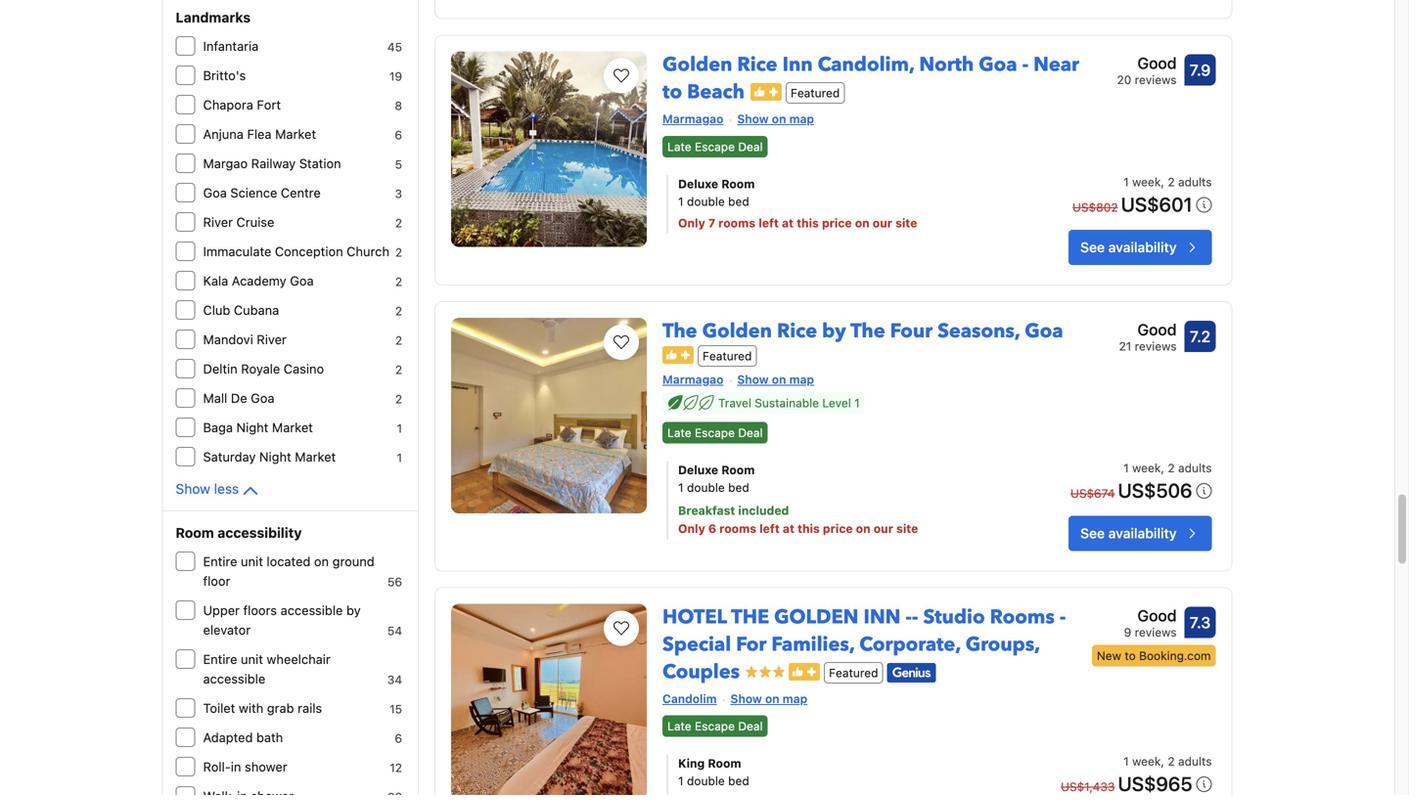 Task type: describe. For each thing, give the bounding box(es) containing it.
club
[[203, 303, 230, 318]]

market for anjuna flea market
[[275, 127, 316, 141]]

the golden rice by the four seasons, goa link
[[663, 310, 1063, 345]]

show less
[[176, 481, 239, 497]]

1 vertical spatial river
[[257, 332, 287, 347]]

double for beach
[[687, 195, 725, 208]]

see availability for golden rice inn candolim, north goa - near to beach
[[1081, 239, 1177, 255]]

3 1 week , 2 adults from the top
[[1124, 755, 1212, 769]]

reviews for near
[[1135, 73, 1177, 87]]

, for golden rice inn candolim, north goa - near to beach
[[1161, 175, 1165, 189]]

goa right seasons,
[[1025, 318, 1063, 345]]

church
[[347, 244, 389, 259]]

on inside deluxe room 1 double bed only 7 rooms left at this price on our site
[[855, 216, 870, 230]]

scored 7.9 element
[[1185, 54, 1216, 86]]

goa right de
[[251, 391, 275, 406]]

anjuna flea market
[[203, 127, 316, 141]]

deluxe room 1 double bed only 7 rooms left at this price on our site
[[678, 177, 917, 230]]

night for saturday
[[259, 450, 291, 464]]

price inside deluxe room 1 double bed breakfast included only 6 rooms left at this price on our site
[[823, 522, 853, 536]]

level
[[822, 396, 851, 410]]

with
[[239, 701, 264, 716]]

centre
[[281, 185, 321, 200]]

3 , from the top
[[1161, 755, 1165, 769]]

us$674
[[1071, 487, 1115, 500]]

deluxe room 1 double bed breakfast included only 6 rooms left at this price on our site
[[678, 463, 918, 536]]

for
[[736, 632, 767, 659]]

flea
[[247, 127, 272, 141]]

6 for anjuna flea market
[[395, 128, 402, 142]]

saturday night market
[[203, 450, 336, 464]]

ground
[[332, 554, 375, 569]]

near
[[1034, 51, 1079, 78]]

deal for golden
[[738, 426, 763, 440]]

the
[[731, 604, 769, 631]]

escape for golden rice inn candolim, north goa - near to beach
[[695, 140, 735, 153]]

mall de goa
[[203, 391, 275, 406]]

less
[[214, 481, 239, 497]]

accessible inside upper floors accessible by elevator
[[281, 603, 343, 618]]

1 the from the left
[[663, 318, 697, 345]]

show on map for the
[[731, 692, 808, 706]]

good element for goa
[[1119, 318, 1177, 341]]

see availability link for golden rice inn candolim, north goa - near to beach
[[1069, 230, 1212, 265]]

toilet
[[203, 701, 235, 716]]

double for special
[[687, 775, 725, 789]]

see for the golden rice by the four seasons, goa
[[1081, 525, 1105, 542]]

goa down immaculate conception church 2
[[290, 274, 314, 288]]

late for golden rice inn candolim, north goa - near to beach
[[668, 140, 692, 153]]

reviews inside the 'good 9 reviews'
[[1135, 626, 1177, 639]]

mandovi
[[203, 332, 253, 347]]

golden
[[774, 604, 859, 631]]

fort
[[257, 97, 281, 112]]

map for inn
[[789, 112, 814, 126]]

landmarks
[[176, 9, 251, 25]]

roll-in shower
[[203, 760, 287, 775]]

station
[[299, 156, 341, 171]]

our inside deluxe room 1 double bed breakfast included only 6 rooms left at this price on our site
[[874, 522, 893, 536]]

candolim
[[663, 692, 717, 706]]

by for accessible
[[346, 603, 361, 618]]

rice inside golden rice inn candolim, north goa - near to beach
[[737, 51, 778, 78]]

on inside entire unit located on ground floor
[[314, 554, 329, 569]]

good for the golden rice by the four seasons, goa
[[1138, 320, 1177, 339]]

only inside deluxe room 1 double bed only 7 rooms left at this price on our site
[[678, 216, 705, 230]]

marmagao for the golden rice by the four seasons, goa
[[663, 373, 724, 387]]

deluxe for golden rice inn candolim, north goa - near to beach
[[678, 177, 718, 191]]

bed for special
[[728, 775, 749, 789]]

breakfast
[[678, 504, 735, 518]]

rooms inside deluxe room 1 double bed only 7 rooms left at this price on our site
[[719, 216, 756, 230]]

scored 7.2 element
[[1185, 321, 1216, 352]]

2 the from the left
[[851, 318, 885, 345]]

1 inside deluxe room 1 double bed only 7 rooms left at this price on our site
[[678, 195, 684, 208]]

2 inside immaculate conception church 2
[[395, 246, 402, 259]]

deal for the
[[738, 720, 763, 734]]

golden rice inn candolim, north goa - near to beach image
[[451, 51, 647, 247]]

19
[[389, 69, 402, 83]]

15
[[390, 703, 402, 716]]

54
[[387, 624, 402, 638]]

chapora
[[203, 97, 253, 112]]

seasons,
[[938, 318, 1020, 345]]

accessibility
[[217, 525, 302, 541]]

casino
[[284, 362, 324, 376]]

1 vertical spatial golden
[[702, 318, 772, 345]]

room accessibility
[[176, 525, 302, 541]]

river cruise
[[203, 215, 274, 230]]

us$802
[[1073, 200, 1118, 214]]

site inside deluxe room 1 double bed only 7 rooms left at this price on our site
[[896, 216, 917, 230]]

6 for adapted bath
[[395, 732, 402, 746]]

new to booking.com
[[1097, 649, 1211, 663]]

entire unit wheelchair accessible
[[203, 652, 331, 687]]

cruise
[[236, 215, 274, 230]]

upper
[[203, 603, 240, 618]]

deltin royale casino
[[203, 362, 324, 376]]

late escape deal for hotel the golden inn -- studio rooms - special for families, corporate, groups, couples
[[668, 720, 763, 734]]

mall
[[203, 391, 227, 406]]

baga
[[203, 420, 233, 435]]

entire for entire unit located on ground floor
[[203, 554, 237, 569]]

0 vertical spatial river
[[203, 215, 233, 230]]

by for rice
[[822, 318, 846, 345]]

royale
[[241, 362, 280, 376]]

deluxe room link for candolim,
[[678, 175, 1009, 193]]

inn
[[864, 604, 901, 631]]

science
[[230, 185, 277, 200]]

34
[[387, 673, 402, 687]]

king room 1 double bed
[[678, 757, 749, 789]]

infantaria
[[203, 39, 259, 53]]

good inside the 'good 9 reviews'
[[1138, 607, 1177, 625]]

market for baga night market
[[272, 420, 313, 435]]

adapted
[[203, 731, 253, 745]]

only inside deluxe room 1 double bed breakfast included only 6 rooms left at this price on our site
[[678, 522, 705, 536]]

hotel
[[663, 604, 727, 631]]

7.2
[[1190, 327, 1211, 346]]

golden inside golden rice inn candolim, north goa - near to beach
[[663, 51, 732, 78]]

grab
[[267, 701, 294, 716]]

anjuna
[[203, 127, 244, 141]]

double inside deluxe room 1 double bed breakfast included only 6 rooms left at this price on our site
[[687, 481, 725, 495]]

this property is part of our preferred plus programme. it is committed to providing outstanding service and excellent value. it will pay us a higher commission if you make a booking. image for golden
[[663, 347, 694, 364]]

bath
[[256, 731, 283, 745]]

late for hotel the golden inn -- studio rooms - special for families, corporate, groups, couples
[[668, 720, 692, 734]]

hotel the golden inn -- studio rooms - special for families, corporate, groups, couples
[[663, 604, 1066, 686]]

kala academy goa
[[203, 274, 314, 288]]

north
[[919, 51, 974, 78]]

railway
[[251, 156, 296, 171]]

entire for entire unit wheelchair accessible
[[203, 652, 237, 667]]

good for golden rice inn candolim, north goa - near to beach
[[1138, 54, 1177, 72]]

show inside show less dropdown button
[[176, 481, 210, 497]]

12
[[390, 761, 402, 775]]

academy
[[232, 274, 286, 288]]

de
[[231, 391, 247, 406]]

left inside deluxe room 1 double bed only 7 rooms left at this price on our site
[[759, 216, 779, 230]]

7
[[708, 216, 715, 230]]

us$506
[[1118, 479, 1193, 502]]

golden rice inn candolim, north goa - near to beach
[[663, 51, 1079, 106]]

immaculate conception church 2
[[203, 244, 402, 259]]

8
[[395, 99, 402, 113]]

left inside deluxe room 1 double bed breakfast included only 6 rooms left at this price on our site
[[760, 522, 780, 536]]

2 vertical spatial featured
[[829, 666, 878, 680]]

deluxe room link for by
[[678, 461, 1009, 479]]

conception
[[275, 244, 343, 259]]

1 inside king room 1 double bed
[[678, 775, 684, 789]]

accessible inside entire unit wheelchair accessible
[[203, 672, 265, 687]]

the golden rice by the four seasons, goa image
[[451, 318, 647, 514]]

scored 7.3 element
[[1185, 607, 1216, 638]]

1 inside deluxe room 1 double bed breakfast included only 6 rooms left at this price on our site
[[678, 481, 684, 495]]

booking.com
[[1139, 649, 1211, 663]]

studio
[[923, 604, 985, 631]]

reviews for goa
[[1135, 339, 1177, 353]]

travel
[[718, 396, 752, 410]]

room down show less
[[176, 525, 214, 541]]

us$1,433
[[1061, 781, 1115, 794]]

good 9 reviews
[[1124, 607, 1177, 639]]

late escape deal for golden rice inn candolim, north goa - near to beach
[[668, 140, 763, 153]]

featured for rice
[[791, 86, 840, 100]]



Task type: locate. For each thing, give the bounding box(es) containing it.
1 horizontal spatial this property is part of our preferred plus programme. it is committed to providing outstanding service and excellent value. it will pay us a higher commission if you make a booking. image
[[751, 83, 782, 101]]

adapted bath
[[203, 731, 283, 745]]

20
[[1117, 73, 1132, 87]]

1 vertical spatial availability
[[1109, 525, 1177, 542]]

late escape deal down candolim
[[668, 720, 763, 734]]

3
[[395, 187, 402, 201]]

2 week from the top
[[1132, 461, 1161, 475]]

goa down the margao
[[203, 185, 227, 200]]

at inside deluxe room 1 double bed only 7 rooms left at this price on our site
[[782, 216, 794, 230]]

unit for located
[[241, 554, 263, 569]]

0 vertical spatial good
[[1138, 54, 1177, 72]]

deluxe room link
[[678, 175, 1009, 193], [678, 461, 1009, 479]]

0 vertical spatial price
[[822, 216, 852, 230]]

price inside deluxe room 1 double bed only 7 rooms left at this price on our site
[[822, 216, 852, 230]]

2 late from the top
[[668, 426, 692, 440]]

hotel the golden inn -- studio rooms -special for families, corporate, groups, couples image
[[451, 604, 647, 796]]

rooms
[[719, 216, 756, 230], [719, 522, 757, 536]]

0 horizontal spatial this property is part of our preferred plus programme. it is committed to providing outstanding service and excellent value. it will pay us a higher commission if you make a booking. image
[[663, 347, 694, 364]]

1 deal from the top
[[738, 140, 763, 153]]

room up 'included'
[[722, 463, 755, 477]]

0 vertical spatial rooms
[[719, 216, 756, 230]]

1 vertical spatial entire
[[203, 652, 237, 667]]

marmagao down beach
[[663, 112, 724, 126]]

0 vertical spatial see availability
[[1081, 239, 1177, 255]]

see availability link down us$601 at top right
[[1069, 230, 1212, 265]]

1 vertical spatial night
[[259, 450, 291, 464]]

by inside upper floors accessible by elevator
[[346, 603, 361, 618]]

1 vertical spatial deal
[[738, 426, 763, 440]]

2 see from the top
[[1081, 525, 1105, 542]]

show down beach
[[737, 112, 769, 126]]

at right 7
[[782, 216, 794, 230]]

adults for golden rice inn candolim, north goa - near to beach
[[1178, 175, 1212, 189]]

2 1 week , 2 adults from the top
[[1124, 461, 1212, 475]]

1 good from the top
[[1138, 54, 1177, 72]]

floors
[[243, 603, 277, 618]]

goa right north
[[979, 51, 1017, 78]]

late down candolim
[[668, 720, 692, 734]]

6 down 8
[[395, 128, 402, 142]]

reviews inside good 21 reviews
[[1135, 339, 1177, 353]]

map for rice
[[789, 373, 814, 387]]

show on map down inn
[[737, 112, 814, 126]]

families,
[[772, 632, 855, 659]]

2 vertical spatial double
[[687, 775, 725, 789]]

double inside deluxe room 1 double bed only 7 rooms left at this price on our site
[[687, 195, 725, 208]]

deal down beach
[[738, 140, 763, 153]]

show for the
[[737, 373, 769, 387]]

1 vertical spatial rooms
[[719, 522, 757, 536]]

adults for the golden rice by the four seasons, goa
[[1178, 461, 1212, 475]]

show up the travel
[[737, 373, 769, 387]]

double down king
[[687, 775, 725, 789]]

this
[[797, 216, 819, 230], [798, 522, 820, 536]]

show on map for rice
[[737, 112, 814, 126]]

45
[[387, 40, 402, 54]]

escape for the golden rice by the four seasons, goa
[[695, 426, 735, 440]]

by
[[822, 318, 846, 345], [346, 603, 361, 618]]

rails
[[298, 701, 322, 716]]

this property is part of our preferred plus programme. it is committed to providing outstanding service and excellent value. it will pay us a higher commission if you make a booking. image for rice
[[751, 83, 782, 101]]

2 vertical spatial 6
[[395, 732, 402, 746]]

1 entire from the top
[[203, 554, 237, 569]]

0 vertical spatial good element
[[1117, 51, 1177, 75]]

2 see availability from the top
[[1081, 525, 1177, 542]]

2 vertical spatial week
[[1132, 755, 1161, 769]]

featured down inn
[[791, 86, 840, 100]]

map down the families,
[[783, 692, 808, 706]]

deluxe up breakfast
[[678, 463, 718, 477]]

7.3
[[1190, 614, 1211, 632]]

1 week , 2 adults for the golden rice by the four seasons, goa
[[1124, 461, 1212, 475]]

see availability down us$601 at top right
[[1081, 239, 1177, 255]]

room inside deluxe room 1 double bed only 7 rooms left at this price on our site
[[722, 177, 755, 191]]

bed inside deluxe room 1 double bed only 7 rooms left at this price on our site
[[728, 195, 749, 208]]

goa science centre
[[203, 185, 321, 200]]

1 vertical spatial unit
[[241, 652, 263, 667]]

0 vertical spatial late
[[668, 140, 692, 153]]

deluxe up 7
[[678, 177, 718, 191]]

0 vertical spatial double
[[687, 195, 725, 208]]

2 bed from the top
[[728, 481, 749, 495]]

6 down breakfast
[[708, 522, 716, 536]]

1 vertical spatial week
[[1132, 461, 1161, 475]]

double up breakfast
[[687, 481, 725, 495]]

1 vertical spatial escape
[[695, 426, 735, 440]]

1 vertical spatial rice
[[777, 318, 817, 345]]

, for the golden rice by the four seasons, goa
[[1161, 461, 1165, 475]]

market
[[275, 127, 316, 141], [272, 420, 313, 435], [295, 450, 336, 464]]

1 vertical spatial 1 week , 2 adults
[[1124, 461, 1212, 475]]

1 only from the top
[[678, 216, 705, 230]]

room down beach
[[722, 177, 755, 191]]

2 vertical spatial bed
[[728, 775, 749, 789]]

2 vertical spatial escape
[[695, 720, 735, 734]]

1 marmagao from the top
[[663, 112, 724, 126]]

2 vertical spatial show on map
[[731, 692, 808, 706]]

2 adults from the top
[[1178, 461, 1212, 475]]

room inside king room 1 double bed
[[708, 757, 741, 771]]

0 vertical spatial 1 week , 2 adults
[[1124, 175, 1212, 189]]

property group
[[435, 0, 1233, 19]]

2 vertical spatial late escape deal
[[668, 720, 763, 734]]

1 vertical spatial deluxe room link
[[678, 461, 1009, 479]]

featured up the travel
[[703, 349, 752, 363]]

room for golden
[[722, 177, 755, 191]]

deltin
[[203, 362, 238, 376]]

rooms down 'included'
[[719, 522, 757, 536]]

rooms right 7
[[719, 216, 756, 230]]

baga night market
[[203, 420, 313, 435]]

2 see availability link from the top
[[1069, 516, 1212, 551]]

marmagao for golden rice inn candolim, north goa - near to beach
[[663, 112, 724, 126]]

1 bed from the top
[[728, 195, 749, 208]]

1 1 week , 2 adults from the top
[[1124, 175, 1212, 189]]

2 deluxe from the top
[[678, 463, 718, 477]]

3 escape from the top
[[695, 720, 735, 734]]

floor
[[203, 574, 230, 589]]

2 unit from the top
[[241, 652, 263, 667]]

0 horizontal spatial river
[[203, 215, 233, 230]]

by up level
[[822, 318, 846, 345]]

3 late from the top
[[668, 720, 692, 734]]

2 availability from the top
[[1109, 525, 1177, 542]]

0 vertical spatial availability
[[1109, 239, 1177, 255]]

1 escape from the top
[[695, 140, 735, 153]]

market right the flea
[[275, 127, 316, 141]]

0 vertical spatial ,
[[1161, 175, 1165, 189]]

entire inside entire unit wheelchair accessible
[[203, 652, 237, 667]]

see availability for the golden rice by the four seasons, goa
[[1081, 525, 1177, 542]]

king
[[678, 757, 705, 771]]

see for golden rice inn candolim, north goa - near to beach
[[1081, 239, 1105, 255]]

1 vertical spatial this property is part of our preferred plus programme. it is committed to providing outstanding service and excellent value. it will pay us a higher commission if you make a booking. image
[[663, 347, 694, 364]]

market up saturday night market
[[272, 420, 313, 435]]

1 vertical spatial our
[[874, 522, 893, 536]]

only down breakfast
[[678, 522, 705, 536]]

rice left inn
[[737, 51, 778, 78]]

by down ground at bottom left
[[346, 603, 361, 618]]

site inside deluxe room 1 double bed breakfast included only 6 rooms left at this price on our site
[[896, 522, 918, 536]]

week
[[1132, 175, 1161, 189], [1132, 461, 1161, 475], [1132, 755, 1161, 769]]

1 vertical spatial at
[[783, 522, 795, 536]]

see availability link
[[1069, 230, 1212, 265], [1069, 516, 1212, 551]]

mandovi river
[[203, 332, 287, 347]]

show less button
[[176, 480, 262, 503]]

0 vertical spatial map
[[789, 112, 814, 126]]

couples
[[663, 659, 740, 686]]

1 vertical spatial map
[[789, 373, 814, 387]]

double inside king room 1 double bed
[[687, 775, 725, 789]]

0 vertical spatial adults
[[1178, 175, 1212, 189]]

2 , from the top
[[1161, 461, 1165, 475]]

deluxe for the golden rice by the four seasons, goa
[[678, 463, 718, 477]]

to
[[663, 79, 682, 106], [1125, 649, 1136, 663]]

night down baga night market
[[259, 450, 291, 464]]

double
[[687, 195, 725, 208], [687, 481, 725, 495], [687, 775, 725, 789]]

sustainable
[[755, 396, 819, 410]]

0 vertical spatial escape
[[695, 140, 735, 153]]

featured for golden
[[703, 349, 752, 363]]

2 double from the top
[[687, 481, 725, 495]]

0 vertical spatial see
[[1081, 239, 1105, 255]]

good
[[1138, 54, 1177, 72], [1138, 320, 1177, 339], [1138, 607, 1177, 625]]

wheelchair
[[267, 652, 331, 667]]

late escape deal down beach
[[668, 140, 763, 153]]

1 deluxe room link from the top
[[678, 175, 1009, 193]]

entire up floor
[[203, 554, 237, 569]]

rice
[[737, 51, 778, 78], [777, 318, 817, 345]]

good element
[[1117, 51, 1177, 75], [1119, 318, 1177, 341], [1092, 604, 1177, 628]]

0 vertical spatial rice
[[737, 51, 778, 78]]

1 reviews from the top
[[1135, 73, 1177, 87]]

unit for wheelchair
[[241, 652, 263, 667]]

accessible up toilet
[[203, 672, 265, 687]]

show left less
[[176, 481, 210, 497]]

double up 7
[[687, 195, 725, 208]]

show on map down for
[[731, 692, 808, 706]]

3 late escape deal from the top
[[668, 720, 763, 734]]

featured down the families,
[[829, 666, 878, 680]]

reviews right '21'
[[1135, 339, 1177, 353]]

0 vertical spatial at
[[782, 216, 794, 230]]

0 vertical spatial entire
[[203, 554, 237, 569]]

good 21 reviews
[[1119, 320, 1177, 353]]

escape
[[695, 140, 735, 153], [695, 426, 735, 440], [695, 720, 735, 734]]

rooms
[[990, 604, 1055, 631]]

see availability link for the golden rice by the four seasons, goa
[[1069, 516, 1212, 551]]

1 vertical spatial market
[[272, 420, 313, 435]]

map up the "travel sustainable level 1"
[[789, 373, 814, 387]]

escape for hotel the golden inn -- studio rooms - special for families, corporate, groups, couples
[[695, 720, 735, 734]]

1 vertical spatial this
[[798, 522, 820, 536]]

rice up the "travel sustainable level 1"
[[777, 318, 817, 345]]

1 vertical spatial good element
[[1119, 318, 1177, 341]]

golden rice inn candolim, north goa - near to beach link
[[663, 43, 1079, 106]]

entire inside entire unit located on ground floor
[[203, 554, 237, 569]]

escape down beach
[[695, 140, 735, 153]]

1 unit from the top
[[241, 554, 263, 569]]

availability for the golden rice by the four seasons, goa
[[1109, 525, 1177, 542]]

bed inside king room 1 double bed
[[728, 775, 749, 789]]

map
[[789, 112, 814, 126], [789, 373, 814, 387], [783, 692, 808, 706]]

0 vertical spatial show on map
[[737, 112, 814, 126]]

2 escape from the top
[[695, 426, 735, 440]]

entire unit located on ground floor
[[203, 554, 375, 589]]

1 vertical spatial featured
[[703, 349, 752, 363]]

deluxe inside deluxe room 1 double bed only 7 rooms left at this price on our site
[[678, 177, 718, 191]]

1 late escape deal from the top
[[668, 140, 763, 153]]

good left 7.2
[[1138, 320, 1177, 339]]

accessible down entire unit located on ground floor
[[281, 603, 343, 618]]

0 vertical spatial unit
[[241, 554, 263, 569]]

2 good from the top
[[1138, 320, 1177, 339]]

rooms inside deluxe room 1 double bed breakfast included only 6 rooms left at this price on our site
[[719, 522, 757, 536]]

see down us$802 at right top
[[1081, 239, 1105, 255]]

bed for beach
[[728, 195, 749, 208]]

week for the golden rice by the four seasons, goa
[[1132, 461, 1161, 475]]

entire down elevator
[[203, 652, 237, 667]]

0 vertical spatial left
[[759, 216, 779, 230]]

this inside deluxe room 1 double bed breakfast included only 6 rooms left at this price on our site
[[798, 522, 820, 536]]

to left beach
[[663, 79, 682, 106]]

good left 7.9
[[1138, 54, 1177, 72]]

2 deal from the top
[[738, 426, 763, 440]]

0 horizontal spatial by
[[346, 603, 361, 618]]

us$601
[[1121, 193, 1193, 216]]

0 vertical spatial night
[[236, 420, 269, 435]]

room
[[722, 177, 755, 191], [722, 463, 755, 477], [176, 525, 214, 541], [708, 757, 741, 771]]

0 vertical spatial week
[[1132, 175, 1161, 189]]

1 horizontal spatial by
[[822, 318, 846, 345]]

good element for near
[[1117, 51, 1177, 75]]

late escape deal for the golden rice by the four seasons, goa
[[668, 426, 763, 440]]

1 see from the top
[[1081, 239, 1105, 255]]

1 week , 2 adults for golden rice inn candolim, north goa - near to beach
[[1124, 175, 1212, 189]]

the golden rice by the four seasons, goa
[[663, 318, 1063, 345]]

our inside deluxe room 1 double bed only 7 rooms left at this price on our site
[[873, 216, 893, 230]]

at
[[782, 216, 794, 230], [783, 522, 795, 536]]

unit inside entire unit located on ground floor
[[241, 554, 263, 569]]

golden up the travel
[[702, 318, 772, 345]]

good element left 7.2
[[1119, 318, 1177, 341]]

unit inside entire unit wheelchair accessible
[[241, 652, 263, 667]]

marmagao up the travel
[[663, 373, 724, 387]]

room inside deluxe room 1 double bed breakfast included only 6 rooms left at this price on our site
[[722, 463, 755, 477]]

1 vertical spatial left
[[760, 522, 780, 536]]

see availability down us$506
[[1081, 525, 1177, 542]]

1 vertical spatial see availability link
[[1069, 516, 1212, 551]]

genius discounts available at this property. image
[[887, 664, 936, 683], [887, 664, 936, 683]]

to inside golden rice inn candolim, north goa - near to beach
[[663, 79, 682, 106]]

see down us$674
[[1081, 525, 1105, 542]]

escape down candolim
[[695, 720, 735, 734]]

6 up '12'
[[395, 732, 402, 746]]

1 vertical spatial bed
[[728, 481, 749, 495]]

featured
[[791, 86, 840, 100], [703, 349, 752, 363], [829, 666, 878, 680]]

0 vertical spatial golden
[[663, 51, 732, 78]]

1 horizontal spatial river
[[257, 332, 287, 347]]

see availability link down us$506
[[1069, 516, 1212, 551]]

0 vertical spatial market
[[275, 127, 316, 141]]

cubana
[[234, 303, 279, 318]]

1 see availability link from the top
[[1069, 230, 1212, 265]]

2 vertical spatial reviews
[[1135, 626, 1177, 639]]

- up corporate, at the right of page
[[912, 604, 918, 631]]

2 vertical spatial good element
[[1092, 604, 1177, 628]]

map for golden
[[783, 692, 808, 706]]

week for golden rice inn candolim, north goa - near to beach
[[1132, 175, 1161, 189]]

unit down elevator
[[241, 652, 263, 667]]

2 vertical spatial market
[[295, 450, 336, 464]]

good up the new to booking.com
[[1138, 607, 1177, 625]]

1 vertical spatial to
[[1125, 649, 1136, 663]]

elevator
[[203, 623, 251, 638]]

late up breakfast
[[668, 426, 692, 440]]

0 vertical spatial by
[[822, 318, 846, 345]]

1 vertical spatial deluxe
[[678, 463, 718, 477]]

show on map for golden
[[737, 373, 814, 387]]

on
[[772, 112, 786, 126], [855, 216, 870, 230], [772, 373, 786, 387], [856, 522, 871, 536], [314, 554, 329, 569], [765, 692, 780, 706]]

2
[[1168, 175, 1175, 189], [395, 216, 402, 230], [395, 246, 402, 259], [395, 275, 402, 289], [395, 304, 402, 318], [395, 334, 402, 347], [395, 363, 402, 377], [395, 392, 402, 406], [1168, 461, 1175, 475], [1168, 755, 1175, 769]]

1 , from the top
[[1161, 175, 1165, 189]]

at inside deluxe room 1 double bed breakfast included only 6 rooms left at this price on our site
[[783, 522, 795, 536]]

map down inn
[[789, 112, 814, 126]]

availability down us$506
[[1109, 525, 1177, 542]]

- inside golden rice inn candolim, north goa - near to beach
[[1022, 51, 1029, 78]]

this up golden
[[798, 522, 820, 536]]

market for saturday night market
[[295, 450, 336, 464]]

late down beach
[[668, 140, 692, 153]]

0 vertical spatial deluxe
[[678, 177, 718, 191]]

3 deal from the top
[[738, 720, 763, 734]]

0 vertical spatial only
[[678, 216, 705, 230]]

unit down the accessibility
[[241, 554, 263, 569]]

to right new
[[1125, 649, 1136, 663]]

reviews inside good 20 reviews
[[1135, 73, 1177, 87]]

availability down us$601 at top right
[[1109, 239, 1177, 255]]

this inside deluxe room 1 double bed only 7 rooms left at this price on our site
[[797, 216, 819, 230]]

1 vertical spatial see availability
[[1081, 525, 1177, 542]]

1 vertical spatial adults
[[1178, 461, 1212, 475]]

0 vertical spatial accessible
[[281, 603, 343, 618]]

roll-
[[203, 760, 231, 775]]

deal up king room 1 double bed
[[738, 720, 763, 734]]

2 vertical spatial deal
[[738, 720, 763, 734]]

1 vertical spatial marmagao
[[663, 373, 724, 387]]

3 double from the top
[[687, 775, 725, 789]]

our
[[873, 216, 893, 230], [874, 522, 893, 536]]

6 inside deluxe room 1 double bed breakfast included only 6 rooms left at this price on our site
[[708, 522, 716, 536]]

this right 7
[[797, 216, 819, 230]]

3 bed from the top
[[728, 775, 749, 789]]

immaculate
[[203, 244, 271, 259]]

deal for rice
[[738, 140, 763, 153]]

0 vertical spatial to
[[663, 79, 682, 106]]

0 vertical spatial reviews
[[1135, 73, 1177, 87]]

,
[[1161, 175, 1165, 189], [1161, 461, 1165, 475], [1161, 755, 1165, 769]]

late
[[668, 140, 692, 153], [668, 426, 692, 440], [668, 720, 692, 734]]

room for hotel
[[708, 757, 741, 771]]

river up immaculate
[[203, 215, 233, 230]]

beach
[[687, 79, 745, 106]]

0 horizontal spatial the
[[663, 318, 697, 345]]

kala
[[203, 274, 228, 288]]

golden
[[663, 51, 732, 78], [702, 318, 772, 345]]

1 deluxe from the top
[[678, 177, 718, 191]]

7.9
[[1190, 61, 1211, 79]]

0 horizontal spatial to
[[663, 79, 682, 106]]

goa inside golden rice inn candolim, north goa - near to beach
[[979, 51, 1017, 78]]

6
[[395, 128, 402, 142], [708, 522, 716, 536], [395, 732, 402, 746]]

show on map up sustainable
[[737, 373, 814, 387]]

56
[[388, 575, 402, 589]]

0 horizontal spatial accessible
[[203, 672, 265, 687]]

late for the golden rice by the four seasons, goa
[[668, 426, 692, 440]]

1 vertical spatial price
[[823, 522, 853, 536]]

good element left 'scored 7.9' element at the top of the page
[[1117, 51, 1177, 75]]

river up deltin royale casino
[[257, 332, 287, 347]]

- right inn
[[906, 604, 912, 631]]

2 vertical spatial 1 week , 2 adults
[[1124, 755, 1212, 769]]

2 marmagao from the top
[[663, 373, 724, 387]]

1 double from the top
[[687, 195, 725, 208]]

deluxe inside deluxe room 1 double bed breakfast included only 6 rooms left at this price on our site
[[678, 463, 718, 477]]

2 reviews from the top
[[1135, 339, 1177, 353]]

0 vertical spatial deluxe room link
[[678, 175, 1009, 193]]

1 week , 2 adults
[[1124, 175, 1212, 189], [1124, 461, 1212, 475], [1124, 755, 1212, 769]]

marmagao
[[663, 112, 724, 126], [663, 373, 724, 387]]

groups,
[[966, 632, 1040, 659]]

2 vertical spatial ,
[[1161, 755, 1165, 769]]

2 vertical spatial adults
[[1178, 755, 1212, 769]]

this property is part of our preferred plus programme. it is committed to providing outstanding service and excellent value. it will pay us a higher commission if you make a booking. image
[[751, 83, 782, 101], [663, 347, 694, 364]]

room right king
[[708, 757, 741, 771]]

0 vertical spatial featured
[[791, 86, 840, 100]]

2 only from the top
[[678, 522, 705, 536]]

at down 'included'
[[783, 522, 795, 536]]

escape down the travel
[[695, 426, 735, 440]]

room for the
[[722, 463, 755, 477]]

corporate,
[[860, 632, 961, 659]]

upper floors accessible by elevator
[[203, 603, 361, 638]]

- left the near
[[1022, 51, 1029, 78]]

on inside deluxe room 1 double bed breakfast included only 6 rooms left at this price on our site
[[856, 522, 871, 536]]

1 week from the top
[[1132, 175, 1161, 189]]

only left 7
[[678, 216, 705, 230]]

availability for golden rice inn candolim, north goa - near to beach
[[1109, 239, 1177, 255]]

deal down the travel
[[738, 426, 763, 440]]

good element up the new to booking.com
[[1092, 604, 1177, 628]]

golden up beach
[[663, 51, 732, 78]]

inn
[[783, 51, 813, 78]]

entire
[[203, 554, 237, 569], [203, 652, 237, 667]]

2 deluxe room link from the top
[[678, 461, 1009, 479]]

3 reviews from the top
[[1135, 626, 1177, 639]]

2 vertical spatial late
[[668, 720, 692, 734]]

saturday
[[203, 450, 256, 464]]

1 horizontal spatial to
[[1125, 649, 1136, 663]]

good inside good 21 reviews
[[1138, 320, 1177, 339]]

show for hotel
[[731, 692, 762, 706]]

accessible
[[281, 603, 343, 618], [203, 672, 265, 687]]

1 vertical spatial by
[[346, 603, 361, 618]]

four
[[890, 318, 933, 345]]

bed inside deluxe room 1 double bed breakfast included only 6 rooms left at this price on our site
[[728, 481, 749, 495]]

show down couples
[[731, 692, 762, 706]]

0 vertical spatial 6
[[395, 128, 402, 142]]

1 vertical spatial late
[[668, 426, 692, 440]]

left right 7
[[759, 216, 779, 230]]

this property is part of our preferred plus programme. it is committed to providing outstanding service and excellent value. it will pay us a higher commission if you make a booking. image
[[751, 83, 782, 101], [663, 347, 694, 364], [789, 664, 820, 681], [789, 664, 820, 681]]

show for golden
[[737, 112, 769, 126]]

reviews right 20
[[1135, 73, 1177, 87]]

3 good from the top
[[1138, 607, 1177, 625]]

0 vertical spatial see availability link
[[1069, 230, 1212, 265]]

1 vertical spatial ,
[[1161, 461, 1165, 475]]

shower
[[245, 760, 287, 775]]

night down de
[[236, 420, 269, 435]]

reviews up the new to booking.com
[[1135, 626, 1177, 639]]

left down 'included'
[[760, 522, 780, 536]]

- right rooms
[[1060, 604, 1066, 631]]

1 adults from the top
[[1178, 175, 1212, 189]]

0 vertical spatial this property is part of our preferred plus programme. it is committed to providing outstanding service and excellent value. it will pay us a higher commission if you make a booking. image
[[751, 83, 782, 101]]

3 week from the top
[[1132, 755, 1161, 769]]

0 vertical spatial deal
[[738, 140, 763, 153]]

1 late from the top
[[668, 140, 692, 153]]

late escape deal down the travel
[[668, 426, 763, 440]]

bed
[[728, 195, 749, 208], [728, 481, 749, 495], [728, 775, 749, 789]]

good inside good 20 reviews
[[1138, 54, 1177, 72]]

1 horizontal spatial the
[[851, 318, 885, 345]]

3 adults from the top
[[1178, 755, 1212, 769]]

1 availability from the top
[[1109, 239, 1177, 255]]

toilet with grab rails
[[203, 701, 322, 716]]

market down baga night market
[[295, 450, 336, 464]]

1 vertical spatial only
[[678, 522, 705, 536]]

1 see availability from the top
[[1081, 239, 1177, 255]]

2 late escape deal from the top
[[668, 426, 763, 440]]

in
[[231, 760, 241, 775]]

margao railway station
[[203, 156, 341, 171]]

2 vertical spatial good
[[1138, 607, 1177, 625]]

the
[[663, 318, 697, 345], [851, 318, 885, 345]]

2 entire from the top
[[203, 652, 237, 667]]

1 vertical spatial 6
[[708, 522, 716, 536]]

night for baga
[[236, 420, 269, 435]]

1 vertical spatial late escape deal
[[668, 426, 763, 440]]

0 vertical spatial our
[[873, 216, 893, 230]]



Task type: vqa. For each thing, say whether or not it's contained in the screenshot.
1st • from the top of the page
no



